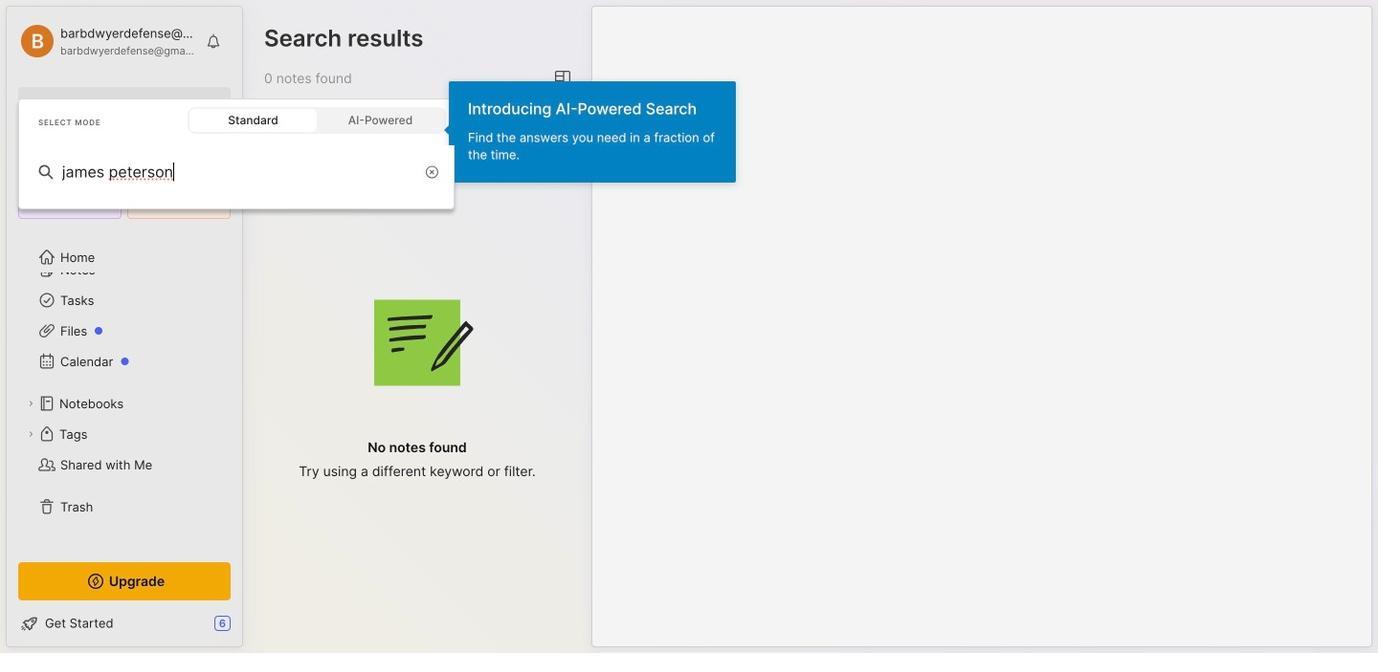 Task type: vqa. For each thing, say whether or not it's contained in the screenshot.
Click to collapse icon
yes



Task type: describe. For each thing, give the bounding box(es) containing it.
tree inside main element
[[7, 224, 242, 546]]

Search results field
[[18, 199, 455, 210]]

0 vertical spatial search text field
[[53, 98, 205, 116]]

note window - loading element
[[592, 6, 1373, 648]]

expand notebooks image
[[25, 398, 36, 410]]

click to collapse image
[[242, 618, 256, 641]]

main element
[[0, 0, 1379, 654]]



Task type: locate. For each thing, give the bounding box(es) containing it.
tree
[[7, 224, 242, 546]]

1 vertical spatial search text field
[[62, 161, 415, 184]]

expand tags image
[[25, 429, 36, 440]]

Search text field
[[53, 98, 205, 116], [62, 161, 415, 184]]

None search field
[[53, 95, 205, 118], [62, 161, 415, 184], [53, 95, 205, 118], [62, 161, 415, 184]]



